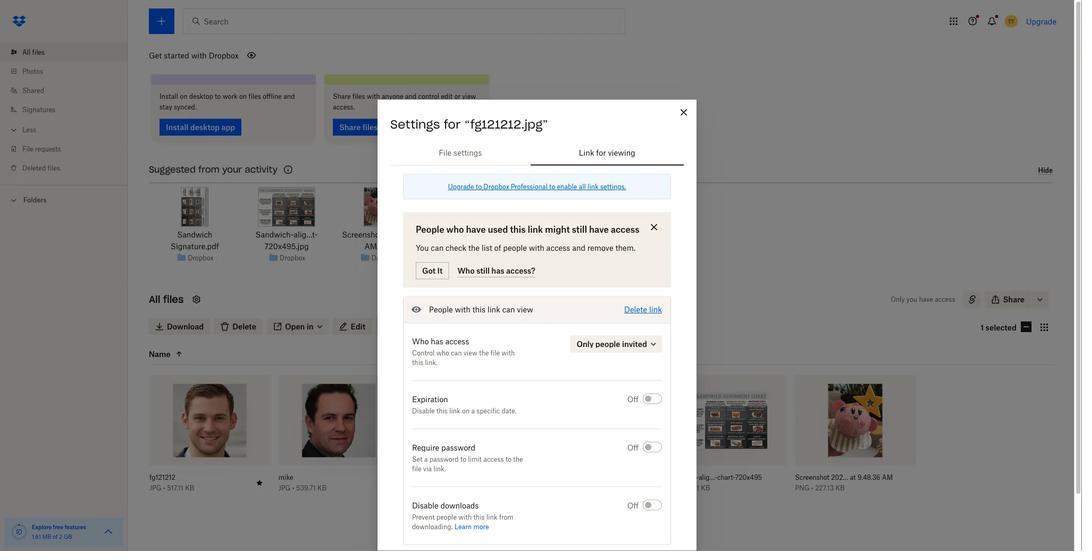 Task type: describe. For each thing, give the bounding box(es) containing it.
list containing all files
[[0, 36, 128, 185]]

access up them.
[[611, 224, 639, 234]]

0 vertical spatial who
[[446, 224, 464, 234]]

chart-
[[717, 474, 735, 482]]

people who have used this link might still have access
[[416, 224, 639, 234]]

dropbox for sandwich signature.pdf
[[188, 254, 213, 262]]

fg121212 button
[[149, 474, 247, 482]]

folders button
[[0, 192, 128, 208]]

file for file settings
[[439, 148, 452, 157]]

0 vertical spatial the
[[468, 244, 480, 253]]

sandwich-alig…t- 720x495.jpg link
[[248, 229, 325, 253]]

invited
[[622, 340, 647, 349]]

people for prevent people with this link from downloading.
[[436, 514, 457, 522]]

who for who has access control who can view the file with this link.
[[412, 337, 429, 346]]

deleted
[[22, 164, 46, 172]]

file settings tab
[[390, 140, 530, 166]]

who has access control who can view the file with this link.
[[412, 337, 515, 367]]

of for mb
[[53, 534, 58, 540]]

professional
[[511, 183, 548, 191]]

access inside who has access control who can view the file with this link.
[[445, 337, 469, 346]]

people for people with this link can view
[[429, 305, 453, 314]]

install on desktop to work on files offline and stay synced.
[[160, 93, 295, 111]]

0 vertical spatial people
[[503, 244, 527, 253]]

• inside sandwich signature pdf • 176.18 kb
[[422, 485, 424, 493]]

stay
[[160, 103, 172, 111]]

used
[[488, 224, 508, 234]]

mike jpg • 539.71 kb
[[279, 474, 327, 493]]

date.
[[502, 407, 517, 415]]

and inside share files with anyone and control edit or view access.
[[405, 93, 416, 101]]

who still has access?
[[457, 266, 535, 275]]

• inside fg121212 jpg • 517.11 kb
[[163, 485, 165, 493]]

the inside require password set a password to limit access to the file via link.
[[513, 456, 523, 464]]

/fg121212.jpg image
[[634, 188, 674, 227]]

file inside who has access control who can view the file with this link.
[[491, 349, 500, 357]]

111.02
[[554, 485, 572, 493]]

all files inside list item
[[22, 48, 45, 56]]

view inside share files with anyone and control edit or view access.
[[462, 93, 476, 101]]

share files with anyone and control edit or view access.
[[333, 93, 476, 111]]

file, screenshot 2023-08-18 at 9.48.36 am.png row
[[795, 376, 916, 500]]

kb inside sandwich signature pdf • 176.18 kb
[[446, 485, 455, 493]]

photos
[[22, 67, 43, 75]]

sandwich turned.jpg link
[[434, 229, 507, 241]]

with up who has access control who can view the file with this link. in the left of the page
[[455, 305, 470, 314]]

176.18
[[426, 485, 444, 493]]

desktop
[[189, 93, 213, 101]]

fg121212 jpg • 517.11 kb
[[149, 474, 194, 493]]

link
[[579, 148, 594, 157]]

sandwich signature button
[[408, 474, 505, 482]]

sandwich-alig…-chart-720x495 button
[[666, 474, 763, 482]]

file, mike.jpg row
[[279, 376, 399, 500]]

0 vertical spatial password
[[441, 443, 475, 452]]

file, fg121212.jpg row
[[149, 376, 270, 500]]

control
[[418, 93, 439, 101]]

name
[[149, 350, 171, 359]]

file requests link
[[9, 139, 128, 158]]

screenshot for screenshot 20…8.36 am.png
[[342, 231, 382, 240]]

shared
[[22, 86, 44, 94]]

1 vertical spatial password
[[429, 456, 459, 464]]

you
[[906, 296, 917, 304]]

jpg • 111.02 kb
[[537, 485, 583, 493]]

/screenshot 2023-08-18 at 9.48.36 am.png image
[[364, 188, 393, 227]]

sandwich- for alig…t-
[[256, 231, 294, 240]]

less image
[[9, 125, 19, 135]]

file, sandwich-alignment-chart-720x495.jpg row
[[666, 376, 787, 500]]

got it
[[422, 266, 443, 275]]

0 horizontal spatial on
[[180, 93, 187, 101]]

kb inside sandwich-alig…-chart-720x495 jpg • 76.41 kb
[[701, 485, 710, 493]]

720x495
[[735, 474, 762, 482]]

• inside sandwich-alig…-chart-720x495 jpg • 76.41 kb
[[680, 485, 682, 493]]

1 horizontal spatial have
[[589, 224, 609, 234]]

dropbox link for screenshot 20…8.36 am.png
[[371, 253, 397, 263]]

to right limit
[[506, 456, 512, 464]]

a inside expiration disable this link on a specific date.
[[471, 407, 475, 415]]

who for who still has access?
[[457, 266, 475, 275]]

signature.pdf
[[171, 242, 219, 251]]

anyone
[[382, 93, 403, 101]]

pdf
[[408, 485, 421, 493]]

link. inside who has access control who can view the file with this link.
[[425, 359, 438, 367]]

1 horizontal spatial all files
[[149, 294, 184, 306]]

only people invited
[[577, 340, 647, 349]]

1 horizontal spatial on
[[239, 93, 247, 101]]

mike button
[[279, 474, 376, 482]]

off for password
[[627, 443, 639, 452]]

3 jpg from the left
[[537, 485, 549, 493]]

20…8.36
[[384, 231, 415, 240]]

files inside the 'install on desktop to work on files offline and stay synced.'
[[249, 93, 261, 101]]

get
[[149, 51, 162, 60]]

limit
[[468, 456, 482, 464]]

access inside require password set a password to limit access to the file via link.
[[483, 456, 504, 464]]

dropbox link for sandwich-alig…t- 720x495.jpg
[[280, 253, 305, 263]]

2 disable from the top
[[412, 501, 438, 510]]

access.
[[333, 103, 355, 111]]

only for only people invited
[[577, 340, 594, 349]]

screenshot 202… at 9.48.36 am button
[[795, 474, 893, 482]]

dropbox for screenshot 20…8.36 am.png
[[371, 254, 397, 262]]

people for people who have used this link might still have access
[[416, 224, 444, 234]]

dropbox inside link for viewing tab panel
[[484, 183, 509, 191]]

screenshot 20…8.36 am.png
[[342, 231, 415, 251]]

more
[[473, 523, 489, 531]]

upgrade link
[[1026, 17, 1057, 26]]

1
[[981, 323, 984, 332]]

photos link
[[9, 62, 128, 81]]

via
[[423, 465, 432, 473]]

downloads
[[441, 501, 479, 510]]

1 vertical spatial view
[[517, 305, 533, 314]]

upgrade to dropbox professional to enable all link settings. link
[[448, 183, 626, 191]]

expiration
[[412, 395, 448, 404]]

upgrade for upgrade
[[1026, 17, 1057, 26]]

suggested from your activity
[[149, 165, 278, 175]]

to left limit
[[460, 456, 466, 464]]

for for settings
[[444, 117, 461, 132]]

am.png
[[364, 242, 392, 251]]

with down people who have used this link might still have access
[[529, 244, 544, 253]]

require
[[412, 443, 439, 452]]

this inside prevent people with this link from downloading.
[[473, 514, 485, 522]]

this inside expiration disable this link on a specific date.
[[436, 407, 448, 415]]

only for only you have access
[[891, 296, 905, 304]]

link for viewing tab panel
[[390, 174, 684, 551]]

signature
[[440, 474, 469, 482]]

have for people
[[466, 224, 486, 234]]

has inside who has access control who can view the file with this link.
[[431, 337, 443, 346]]

this right used
[[510, 224, 526, 234]]

view inside who has access control who can view the file with this link.
[[464, 349, 477, 357]]

alig…t-
[[294, 231, 318, 240]]

gb
[[64, 534, 72, 540]]

prevent
[[412, 514, 435, 522]]

settings
[[454, 148, 482, 157]]

turned.jpg
[[471, 231, 507, 240]]

edit
[[441, 93, 453, 101]]

synced.
[[174, 103, 197, 111]]

mike
[[279, 474, 293, 482]]

screenshot for screenshot 202… at 9.48.36 am png • 227.13 kb
[[795, 474, 829, 482]]

you can check the list of people with access and remove them.
[[416, 244, 635, 253]]

file settings
[[439, 148, 482, 157]]

files inside share files with anyone and control edit or view access.
[[352, 93, 365, 101]]

link for viewing tab
[[530, 140, 684, 166]]

deleted files
[[22, 164, 60, 172]]

at
[[850, 474, 856, 482]]

get started with dropbox
[[149, 51, 239, 60]]

deleted files link
[[9, 158, 128, 178]]

/mike.jpg image
[[542, 188, 582, 227]]

the inside who has access control who can view the file with this link.
[[479, 349, 489, 357]]

sandwich-alig…t- 720x495.jpg
[[256, 231, 318, 251]]

dropbox image
[[9, 11, 30, 32]]

access right you
[[935, 296, 955, 304]]

539.71
[[296, 485, 316, 493]]

only people invited button
[[570, 336, 662, 353]]

delete link
[[624, 305, 662, 314]]

screenshot 202… at 9.48.36 am png • 227.13 kb
[[795, 474, 893, 493]]

file inside require password set a password to limit access to the file via link.
[[412, 465, 421, 473]]

3 off from the top
[[627, 501, 639, 510]]

check
[[446, 244, 466, 253]]

mike.jpg link
[[547, 229, 577, 241]]

fg121212
[[149, 474, 175, 482]]

kb inside the screenshot 202… at 9.48.36 am png • 227.13 kb
[[836, 485, 845, 493]]

0 horizontal spatial can
[[431, 244, 444, 253]]

them.
[[615, 244, 635, 253]]



Task type: vqa. For each thing, say whether or not it's contained in the screenshot.
the sort
no



Task type: locate. For each thing, give the bounding box(es) containing it.
dropbox link for fg121212.jpg
[[647, 241, 673, 252]]

from inside prevent people with this link from downloading.
[[499, 514, 513, 522]]

sandwich signature.pdf link
[[156, 229, 233, 253]]

jpg inside fg121212 jpg • 517.11 kb
[[149, 485, 161, 493]]

access right limit
[[483, 456, 504, 464]]

share up "access."
[[333, 93, 351, 101]]

0 horizontal spatial file
[[22, 145, 33, 153]]

share up selected
[[1003, 295, 1025, 304]]

folders
[[23, 196, 47, 204]]

0 horizontal spatial has
[[431, 337, 443, 346]]

dropbox link down fg121212.jpg link
[[647, 241, 673, 252]]

1 vertical spatial all
[[149, 294, 160, 306]]

with right started
[[191, 51, 207, 60]]

who up control
[[412, 337, 429, 346]]

1 horizontal spatial has
[[491, 266, 504, 275]]

dropbox link down 720x495.jpg
[[280, 253, 305, 263]]

dropbox link for sandwich turned.jpg
[[463, 241, 489, 252]]

on inside expiration disable this link on a specific date.
[[462, 407, 470, 415]]

you
[[416, 244, 429, 253]]

view right the 'or'
[[462, 93, 476, 101]]

1 vertical spatial disable
[[412, 501, 438, 510]]

kb inside the file, sandwich turned.jpg row
[[574, 485, 583, 493]]

jpg left 76.41 at the right of page
[[666, 485, 678, 493]]

0 vertical spatial who
[[457, 266, 475, 275]]

to down settings at the top
[[476, 183, 482, 191]]

for inside 'tab'
[[596, 148, 606, 157]]

1 horizontal spatial people
[[503, 244, 527, 253]]

sandwich for sandwich turned.jpg
[[434, 231, 469, 240]]

•
[[163, 485, 165, 493], [292, 485, 294, 493], [422, 485, 424, 493], [551, 485, 553, 493], [680, 485, 682, 493], [811, 485, 813, 493]]

file down people with this link can view
[[491, 349, 500, 357]]

of
[[494, 244, 501, 253], [53, 534, 58, 540]]

suggested
[[149, 165, 196, 175]]

1 disable from the top
[[412, 407, 435, 415]]

1 vertical spatial only
[[577, 340, 594, 349]]

• inside the screenshot 202… at 9.48.36 am png • 227.13 kb
[[811, 485, 813, 493]]

link inside prevent people with this link from downloading.
[[486, 514, 497, 522]]

5 • from the left
[[680, 485, 682, 493]]

settings for "fg121212.jpg"
[[390, 117, 548, 132]]

jpg left 111.02
[[537, 485, 549, 493]]

1 horizontal spatial a
[[471, 407, 475, 415]]

720x495.jpg
[[264, 242, 309, 251]]

1 horizontal spatial file
[[439, 148, 452, 157]]

• right 'png' at the bottom right of page
[[811, 485, 813, 493]]

dropbox up work
[[209, 51, 239, 60]]

sandwich inside 'link'
[[434, 231, 469, 240]]

• left 111.02
[[551, 485, 553, 493]]

517.11
[[167, 485, 183, 493]]

link right 'delete'
[[649, 305, 662, 314]]

upgrade for upgrade to dropbox professional to enable all link settings.
[[448, 183, 474, 191]]

0 horizontal spatial for
[[444, 117, 461, 132]]

0 vertical spatial only
[[891, 296, 905, 304]]

link for viewing
[[579, 148, 635, 157]]

on up synced.
[[180, 93, 187, 101]]

0 vertical spatial for
[[444, 117, 461, 132]]

set
[[412, 456, 422, 464]]

0 vertical spatial all
[[22, 48, 30, 56]]

0 vertical spatial file
[[491, 349, 500, 357]]

on left specific
[[462, 407, 470, 415]]

dropbox for sandwich turned.jpg
[[463, 242, 489, 250]]

still down list at the left top
[[476, 266, 490, 275]]

1 horizontal spatial still
[[572, 224, 587, 234]]

0 horizontal spatial all files
[[22, 48, 45, 56]]

on right work
[[239, 93, 247, 101]]

on
[[180, 93, 187, 101], [239, 93, 247, 101], [462, 407, 470, 415]]

files inside list item
[[32, 48, 45, 56]]

all files list item
[[0, 43, 128, 62]]

dropbox
[[209, 51, 239, 60], [484, 183, 509, 191], [463, 242, 489, 250], [555, 242, 581, 250], [647, 242, 673, 250], [188, 254, 213, 262], [280, 254, 305, 262], [371, 254, 397, 262]]

features
[[65, 524, 86, 531]]

file inside tab
[[439, 148, 452, 157]]

this down who still has access? button
[[472, 305, 485, 314]]

still
[[572, 224, 587, 234], [476, 266, 490, 275]]

1 vertical spatial still
[[476, 266, 490, 275]]

settings for "fg121212.jpg" dialog
[[378, 100, 697, 551]]

who inside who has access control who can view the file with this link.
[[412, 337, 429, 346]]

• right pdf at the bottom left of page
[[422, 485, 424, 493]]

0 vertical spatial upgrade
[[1026, 17, 1057, 26]]

file
[[22, 145, 33, 153], [439, 148, 452, 157]]

dropbox link down sandwich turned.jpg 'link'
[[463, 241, 489, 252]]

0 vertical spatial off
[[627, 395, 639, 404]]

free
[[53, 524, 63, 531]]

off for disable
[[627, 395, 639, 404]]

password
[[441, 443, 475, 452], [429, 456, 459, 464]]

mb
[[42, 534, 51, 540]]

/sandwich alignment chart 720x495.jpg image
[[258, 188, 315, 227]]

for for link
[[596, 148, 606, 157]]

0 vertical spatial sandwich-
[[256, 231, 294, 240]]

am
[[882, 474, 893, 482]]

view down people with this link can view
[[464, 349, 477, 357]]

and down mike.jpg link
[[572, 244, 585, 253]]

0 vertical spatial of
[[494, 244, 501, 253]]

0 horizontal spatial only
[[577, 340, 594, 349]]

people inside prevent people with this link from downloading.
[[436, 514, 457, 522]]

dropbox link for mike.jpg
[[555, 241, 581, 252]]

upgrade inside link for viewing tab panel
[[448, 183, 474, 191]]

can
[[431, 244, 444, 253], [502, 305, 515, 314], [451, 349, 462, 357]]

can right control
[[451, 349, 462, 357]]

who inside who has access control who can view the file with this link.
[[436, 349, 449, 357]]

1 • from the left
[[163, 485, 165, 493]]

png
[[795, 485, 809, 493]]

kb right 111.02
[[574, 485, 583, 493]]

still inside button
[[476, 266, 490, 275]]

kb inside fg121212 jpg • 517.11 kb
[[185, 485, 194, 493]]

all inside list item
[[22, 48, 30, 56]]

quota usage element
[[11, 524, 28, 541]]

dropbox down fg121212.jpg link
[[647, 242, 673, 250]]

1 horizontal spatial who
[[457, 266, 475, 275]]

can right you
[[431, 244, 444, 253]]

screenshot up 'png' at the bottom right of page
[[795, 474, 829, 482]]

a inside require password set a password to limit access to the file via link.
[[424, 456, 428, 464]]

file, sandwich turned.jpg row
[[537, 376, 657, 500]]

0 horizontal spatial sandwich-
[[256, 231, 294, 240]]

1 vertical spatial share
[[1003, 295, 1025, 304]]

access down mike.jpg link
[[546, 244, 570, 253]]

still right might
[[572, 224, 587, 234]]

1 vertical spatial the
[[479, 349, 489, 357]]

6 • from the left
[[811, 485, 813, 493]]

all files link
[[9, 43, 128, 62]]

1 vertical spatial people
[[429, 305, 453, 314]]

2 horizontal spatial can
[[502, 305, 515, 314]]

with
[[191, 51, 207, 60], [367, 93, 380, 101], [529, 244, 544, 253], [455, 305, 470, 314], [502, 349, 515, 357], [458, 514, 472, 522]]

kb down fg121212 button
[[185, 485, 194, 493]]

3 kb from the left
[[446, 485, 455, 493]]

and left control
[[405, 93, 416, 101]]

1 horizontal spatial screenshot
[[795, 474, 829, 482]]

people
[[503, 244, 527, 253], [595, 340, 620, 349], [436, 514, 457, 522]]

share
[[333, 93, 351, 101], [1003, 295, 1025, 304]]

have right you
[[919, 296, 933, 304]]

your
[[222, 165, 242, 175]]

• down fg121212
[[163, 485, 165, 493]]

link down who still has access? button
[[487, 305, 500, 314]]

jpg down fg121212
[[149, 485, 161, 493]]

0 vertical spatial from
[[198, 165, 219, 175]]

2 off from the top
[[627, 443, 639, 452]]

from
[[198, 165, 219, 175], [499, 514, 513, 522]]

can inside who has access control who can view the file with this link.
[[451, 349, 462, 357]]

link right "all"
[[588, 183, 599, 191]]

file down set
[[412, 465, 421, 473]]

9.48.36
[[857, 474, 880, 482]]

with inside who has access control who can view the file with this link.
[[502, 349, 515, 357]]

sandwich-alig…-chart-720x495 jpg • 76.41 kb
[[666, 474, 762, 493]]

share for share files with anyone and control edit or view access.
[[333, 93, 351, 101]]

of inside the "explore free features 1.61 mb of 2 gb"
[[53, 534, 58, 540]]

1 vertical spatial upgrade
[[448, 183, 474, 191]]

link left specific
[[449, 407, 460, 415]]

tab list containing file settings
[[390, 140, 684, 166]]

2 vertical spatial the
[[513, 456, 523, 464]]

to left enable
[[549, 183, 555, 191]]

0 horizontal spatial file
[[412, 465, 421, 473]]

link
[[588, 183, 599, 191], [528, 224, 543, 234], [487, 305, 500, 314], [649, 305, 662, 314], [449, 407, 460, 415], [486, 514, 497, 522]]

has inside button
[[491, 266, 504, 275]]

with inside share files with anyone and control edit or view access.
[[367, 93, 380, 101]]

1 horizontal spatial from
[[499, 514, 513, 522]]

0 vertical spatial link.
[[425, 359, 438, 367]]

1 horizontal spatial and
[[405, 93, 416, 101]]

this
[[510, 224, 526, 234], [472, 305, 485, 314], [412, 359, 423, 367], [436, 407, 448, 415], [473, 514, 485, 522]]

password up via on the bottom left of page
[[429, 456, 459, 464]]

who up check on the left
[[446, 224, 464, 234]]

sandwich inside sandwich signature.pdf
[[177, 231, 212, 240]]

people inside dropdown button
[[595, 340, 620, 349]]

upgrade to dropbox professional to enable all link settings.
[[448, 183, 626, 191]]

upgrade
[[1026, 17, 1057, 26], [448, 183, 474, 191]]

0 horizontal spatial of
[[53, 534, 58, 540]]

1 vertical spatial of
[[53, 534, 58, 540]]

dropbox link down am.png
[[371, 253, 397, 263]]

this down expiration
[[436, 407, 448, 415]]

1 vertical spatial screenshot
[[795, 474, 829, 482]]

specific
[[477, 407, 500, 415]]

0 horizontal spatial from
[[198, 165, 219, 175]]

only you have access
[[891, 296, 955, 304]]

0 vertical spatial has
[[491, 266, 504, 275]]

might
[[545, 224, 570, 234]]

disable inside expiration disable this link on a specific date.
[[412, 407, 435, 415]]

with up learn
[[458, 514, 472, 522]]

1 horizontal spatial share
[[1003, 295, 1025, 304]]

for right link at the top right of page
[[596, 148, 606, 157]]

have
[[466, 224, 486, 234], [589, 224, 609, 234], [919, 296, 933, 304]]

files
[[32, 48, 45, 56], [249, 93, 261, 101], [352, 93, 365, 101], [48, 164, 60, 172], [163, 294, 184, 306]]

1 horizontal spatial all
[[149, 294, 160, 306]]

install
[[160, 93, 178, 101]]

1 jpg from the left
[[149, 485, 161, 493]]

sandwich- inside sandwich-alig…t- 720x495.jpg
[[256, 231, 294, 240]]

1 horizontal spatial only
[[891, 296, 905, 304]]

disable
[[412, 407, 435, 415], [412, 501, 438, 510]]

people for only people invited
[[595, 340, 620, 349]]

password up limit
[[441, 443, 475, 452]]

4 • from the left
[[551, 485, 553, 493]]

have for only
[[919, 296, 933, 304]]

1 horizontal spatial for
[[596, 148, 606, 157]]

dropbox down am.png
[[371, 254, 397, 262]]

0 vertical spatial all files
[[22, 48, 45, 56]]

who inside button
[[457, 266, 475, 275]]

who right control
[[436, 349, 449, 357]]

1 horizontal spatial of
[[494, 244, 501, 253]]

0 vertical spatial still
[[572, 224, 587, 234]]

1 vertical spatial has
[[431, 337, 443, 346]]

mike.jpg
[[547, 231, 577, 240]]

1 vertical spatial a
[[424, 456, 428, 464]]

dropbox down mike.jpg link
[[555, 242, 581, 250]]

1 vertical spatial for
[[596, 148, 606, 157]]

this up more
[[473, 514, 485, 522]]

signatures
[[22, 106, 55, 114]]

sandwich
[[177, 231, 212, 240], [434, 231, 469, 240], [408, 474, 438, 482]]

selected
[[986, 323, 1017, 332]]

0 horizontal spatial people
[[436, 514, 457, 522]]

• inside the file, sandwich turned.jpg row
[[551, 485, 553, 493]]

with inside prevent people with this link from downloading.
[[458, 514, 472, 522]]

• left 539.71
[[292, 485, 294, 493]]

who still has access? button
[[457, 265, 535, 278]]

2 vertical spatial people
[[436, 514, 457, 522]]

disable up prevent at left bottom
[[412, 501, 438, 510]]

jpg inside sandwich-alig…-chart-720x495 jpg • 76.41 kb
[[666, 485, 678, 493]]

0 horizontal spatial who
[[412, 337, 429, 346]]

1 horizontal spatial sandwich-
[[666, 474, 699, 482]]

1 vertical spatial file
[[412, 465, 421, 473]]

sandwich- inside sandwich-alig…-chart-720x495 jpg • 76.41 kb
[[666, 474, 699, 482]]

5 kb from the left
[[701, 485, 710, 493]]

the left list at the left top
[[468, 244, 480, 253]]

or
[[454, 93, 460, 101]]

sandwich- up 720x495.jpg
[[256, 231, 294, 240]]

with down people with this link can view
[[502, 349, 515, 357]]

dropbox for mike.jpg
[[555, 242, 581, 250]]

sandwich- up 76.41 at the right of page
[[666, 474, 699, 482]]

0 horizontal spatial and
[[284, 93, 295, 101]]

/sandwich signature.pdf image
[[181, 188, 208, 227]]

link inside expiration disable this link on a specific date.
[[449, 407, 460, 415]]

share for share
[[1003, 295, 1025, 304]]

learn
[[454, 523, 472, 531]]

link up more
[[486, 514, 497, 522]]

1 vertical spatial link.
[[433, 465, 446, 473]]

got it button
[[416, 262, 449, 279]]

dropbox for fg121212.jpg
[[647, 242, 673, 250]]

file left settings at the top
[[439, 148, 452, 157]]

only left you
[[891, 296, 905, 304]]

delete
[[624, 305, 647, 314]]

1 horizontal spatial upgrade
[[1026, 17, 1057, 26]]

2 vertical spatial view
[[464, 349, 477, 357]]

sandwich down via on the bottom left of page
[[408, 474, 438, 482]]

link. down control
[[425, 359, 438, 367]]

202…
[[831, 474, 848, 482]]

sandwich- for alig…-
[[666, 474, 699, 482]]

dropbox down sandwich turned.jpg 'link'
[[463, 242, 489, 250]]

a right set
[[424, 456, 428, 464]]

only inside dropdown button
[[577, 340, 594, 349]]

this inside who has access control who can view the file with this link.
[[412, 359, 423, 367]]

1 kb from the left
[[185, 485, 194, 493]]

has up control
[[431, 337, 443, 346]]

0 vertical spatial a
[[471, 407, 475, 415]]

kb down 202…
[[836, 485, 845, 493]]

sandwich up 'signature.pdf'
[[177, 231, 212, 240]]

screenshot inside the screenshot 202… at 9.48.36 am png • 227.13 kb
[[795, 474, 829, 482]]

2 horizontal spatial on
[[462, 407, 470, 415]]

the down people with this link can view
[[479, 349, 489, 357]]

227.13
[[815, 485, 834, 493]]

2 horizontal spatial have
[[919, 296, 933, 304]]

0 horizontal spatial still
[[476, 266, 490, 275]]

sandwich turned.jpg
[[434, 231, 507, 240]]

link up you can check the list of people with access and remove them. at the top of page
[[528, 224, 543, 234]]

to left work
[[215, 93, 221, 101]]

• inside mike jpg • 539.71 kb
[[292, 485, 294, 493]]

share button
[[985, 291, 1031, 308]]

kb
[[185, 485, 194, 493], [317, 485, 327, 493], [446, 485, 455, 493], [574, 485, 583, 493], [701, 485, 710, 493], [836, 485, 845, 493]]

0 horizontal spatial all
[[22, 48, 30, 56]]

2 • from the left
[[292, 485, 294, 493]]

screenshot inside screenshot 20…8.36 am.png
[[342, 231, 382, 240]]

0 vertical spatial disable
[[412, 407, 435, 415]]

2 horizontal spatial and
[[572, 244, 585, 253]]

this down control
[[412, 359, 423, 367]]

1 vertical spatial people
[[595, 340, 620, 349]]

1 vertical spatial sandwich-
[[666, 474, 699, 482]]

view
[[462, 93, 476, 101], [517, 305, 533, 314], [464, 349, 477, 357]]

people with this link can view
[[429, 305, 533, 314]]

learn more link
[[454, 523, 489, 531]]

sandwich for sandwich signature.pdf
[[177, 231, 212, 240]]

screenshot 20…8.36 am.png link
[[340, 229, 417, 253]]

fg121212.jpg
[[632, 231, 676, 240]]

0 vertical spatial screenshot
[[342, 231, 382, 240]]

of inside link for viewing tab panel
[[494, 244, 501, 253]]

6 kb from the left
[[836, 485, 845, 493]]

file, sandwich signature.pdf row
[[408, 376, 528, 500]]

• left 76.41 at the right of page
[[680, 485, 682, 493]]

share inside button
[[1003, 295, 1025, 304]]

sandwich up check on the left
[[434, 231, 469, 240]]

file down less
[[22, 145, 33, 153]]

disable downloads
[[412, 501, 479, 510]]

people down people who have used this link might still have access
[[503, 244, 527, 253]]

1 vertical spatial who
[[412, 337, 429, 346]]

dropbox left professional
[[484, 183, 509, 191]]

list
[[0, 36, 128, 185]]

kb inside mike jpg • 539.71 kb
[[317, 485, 327, 493]]

link. right via on the bottom left of page
[[433, 465, 446, 473]]

1 vertical spatial can
[[502, 305, 515, 314]]

1 off from the top
[[627, 395, 639, 404]]

kb down alig…-
[[701, 485, 710, 493]]

0 vertical spatial can
[[431, 244, 444, 253]]

downloading.
[[412, 523, 453, 531]]

tab list
[[390, 140, 684, 166]]

activity
[[245, 165, 278, 175]]

0 vertical spatial people
[[416, 224, 444, 234]]

0 vertical spatial share
[[333, 93, 351, 101]]

0 horizontal spatial have
[[466, 224, 486, 234]]

share inside share files with anyone and control edit or view access.
[[333, 93, 351, 101]]

dropbox for sandwich-alig…t- 720x495.jpg
[[280, 254, 305, 262]]

/sandwich turned.jpg image
[[457, 188, 484, 227]]

1 horizontal spatial can
[[451, 349, 462, 357]]

kb down mike button
[[317, 485, 327, 493]]

0 horizontal spatial upgrade
[[448, 183, 474, 191]]

1 vertical spatial off
[[627, 443, 639, 452]]

offline
[[263, 93, 282, 101]]

settings.
[[600, 183, 626, 191]]

kb down signature
[[446, 485, 455, 493]]

1 vertical spatial who
[[436, 349, 449, 357]]

to inside the 'install on desktop to work on files offline and stay synced.'
[[215, 93, 221, 101]]

sandwich signature.pdf
[[171, 231, 219, 251]]

4 jpg from the left
[[666, 485, 678, 493]]

2 jpg from the left
[[279, 485, 291, 493]]

who down check on the left
[[457, 266, 475, 275]]

remove
[[587, 244, 613, 253]]

link. inside require password set a password to limit access to the file via link.
[[433, 465, 446, 473]]

and inside the 'install on desktop to work on files offline and stay synced.'
[[284, 93, 295, 101]]

sandwich inside sandwich signature pdf • 176.18 kb
[[408, 474, 438, 482]]

1 vertical spatial from
[[499, 514, 513, 522]]

2 vertical spatial can
[[451, 349, 462, 357]]

only left invited
[[577, 340, 594, 349]]

0 horizontal spatial a
[[424, 456, 428, 464]]

with left anyone
[[367, 93, 380, 101]]

view down "access?" at the top
[[517, 305, 533, 314]]

jpg inside mike jpg • 539.71 kb
[[279, 485, 291, 493]]

a left specific
[[471, 407, 475, 415]]

and
[[284, 93, 295, 101], [405, 93, 416, 101], [572, 244, 585, 253]]

2
[[59, 534, 62, 540]]

1 horizontal spatial file
[[491, 349, 500, 357]]

have up remove
[[589, 224, 609, 234]]

dropbox down 720x495.jpg
[[280, 254, 305, 262]]

for down the 'or'
[[444, 117, 461, 132]]

0 horizontal spatial share
[[333, 93, 351, 101]]

1.61
[[32, 534, 41, 540]]

tab list inside settings for "fg121212.jpg" dialog
[[390, 140, 684, 166]]

require password set a password to limit access to the file via link.
[[412, 443, 523, 473]]

file for file requests
[[22, 145, 33, 153]]

2 kb from the left
[[317, 485, 327, 493]]

work
[[223, 93, 238, 101]]

dropbox link for sandwich signature.pdf
[[188, 253, 213, 263]]

3 • from the left
[[422, 485, 424, 493]]

of right list at the left top
[[494, 244, 501, 253]]

all
[[22, 48, 30, 56], [149, 294, 160, 306]]

people left invited
[[595, 340, 620, 349]]

4 kb from the left
[[574, 485, 583, 493]]

and inside link for viewing tab panel
[[572, 244, 585, 253]]

2 horizontal spatial people
[[595, 340, 620, 349]]

0 horizontal spatial screenshot
[[342, 231, 382, 240]]

disable down expiration
[[412, 407, 435, 415]]

1 vertical spatial all files
[[149, 294, 184, 306]]

fg121212.jpg link
[[632, 229, 676, 241]]

of for list
[[494, 244, 501, 253]]



